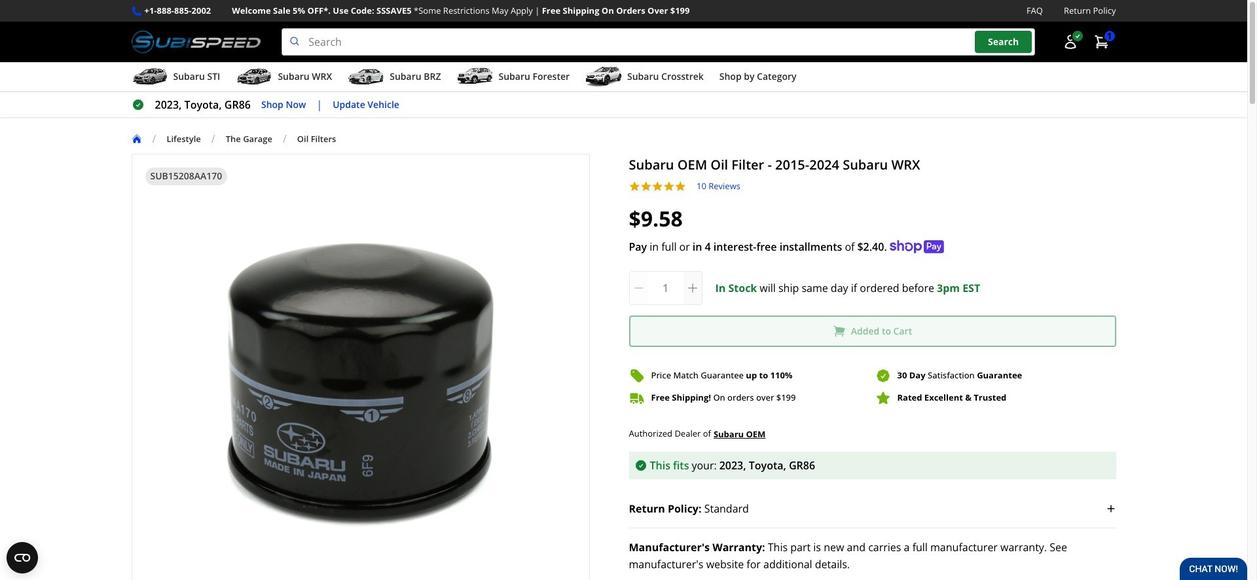 Task type: locate. For each thing, give the bounding box(es) containing it.
a subaru forester thumbnail image image
[[457, 67, 493, 87]]

open widget image
[[7, 542, 38, 574]]

2 star image from the left
[[663, 181, 675, 192]]

None number field
[[629, 271, 702, 305]]

home image
[[131, 134, 142, 144]]

star image
[[629, 181, 640, 192], [640, 181, 652, 192], [675, 181, 686, 192]]

star image
[[652, 181, 663, 192], [663, 181, 675, 192]]

1 star image from the left
[[652, 181, 663, 192]]

subispeed logo image
[[131, 28, 261, 56]]

increment image
[[686, 281, 699, 294]]

a subaru wrx thumbnail image image
[[236, 67, 273, 87]]



Task type: describe. For each thing, give the bounding box(es) containing it.
shop pay image
[[890, 240, 944, 253]]

button image
[[1062, 34, 1078, 50]]

search input field
[[282, 28, 1035, 56]]

decrement image
[[632, 281, 645, 294]]

2 star image from the left
[[640, 181, 652, 192]]

a subaru brz thumbnail image image
[[348, 67, 385, 87]]

a subaru sti thumbnail image image
[[131, 67, 168, 87]]

a subaru crosstrek thumbnail image image
[[585, 67, 622, 87]]

3 star image from the left
[[675, 181, 686, 192]]

1 star image from the left
[[629, 181, 640, 192]]



Task type: vqa. For each thing, say whether or not it's contained in the screenshot.
star icon
yes



